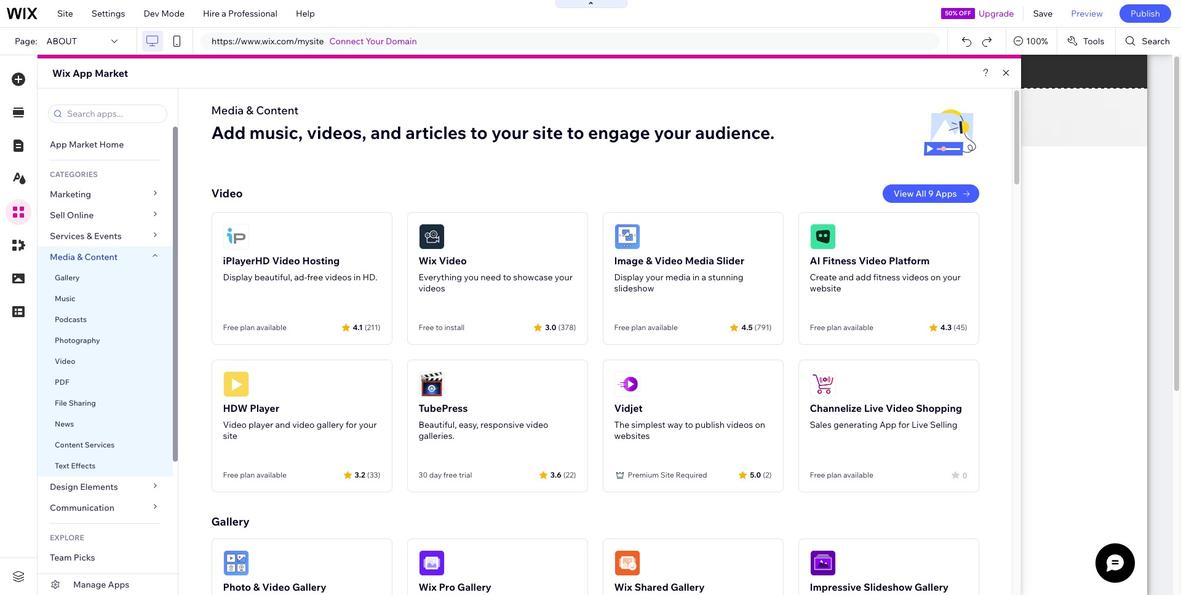 Task type: describe. For each thing, give the bounding box(es) containing it.
shopping
[[916, 402, 962, 415]]

app inside channelize live video shopping sales generating app for live selling
[[880, 420, 897, 431]]

team
[[50, 553, 72, 564]]

music,
[[250, 122, 303, 143]]

to left 'install'
[[436, 323, 443, 332]]

apps for manage apps
[[108, 580, 129, 591]]

save
[[1033, 8, 1053, 19]]

video inside ai fitness video platform create and add fitness videos on your website
[[859, 255, 887, 267]]

0 vertical spatial a
[[222, 8, 226, 19]]

videos inside ai fitness video platform create and add fitness videos on your website
[[902, 272, 929, 283]]

you
[[464, 272, 479, 283]]

beautiful,
[[419, 420, 457, 431]]

video inside "link"
[[55, 357, 75, 366]]

3.2
[[355, 470, 365, 480]]

free plan available for sales
[[810, 471, 874, 480]]

on inside vidjet the simplest way to publish videos on websites
[[755, 420, 766, 431]]

apps for newest apps
[[83, 574, 104, 585]]

articles
[[405, 122, 467, 143]]

your
[[366, 36, 384, 47]]

media for media & content add music, videos, and articles to your site to engage your audience.
[[211, 103, 244, 118]]

Search apps... field
[[63, 105, 163, 122]]

4.5
[[742, 323, 753, 332]]

wix shared gallery logo image
[[614, 551, 640, 577]]

search
[[1142, 36, 1170, 47]]

hd.
[[363, 272, 378, 283]]

responsive
[[481, 420, 524, 431]]

wix for wix video everything you need to showcase your videos
[[419, 255, 437, 267]]

podcasts link
[[38, 310, 173, 330]]

explore
[[50, 534, 84, 543]]

video inside the wix video everything you need to showcase your videos
[[439, 255, 467, 267]]

settings
[[92, 8, 125, 19]]

image & video media slider display your media in a stunning slideshow
[[614, 255, 745, 294]]

services & events
[[50, 231, 122, 242]]

1 horizontal spatial free
[[444, 471, 457, 480]]

domain
[[386, 36, 417, 47]]

hdw
[[223, 402, 248, 415]]

0 vertical spatial services
[[50, 231, 85, 242]]

your inside ai fitness video platform create and add fitness videos on your website
[[943, 272, 961, 283]]

app inside sidebar element
[[50, 139, 67, 150]]

and inside hdw player video player and video gallery for your site
[[275, 420, 290, 431]]

https://www.wix.com/mysite connect your domain
[[212, 36, 417, 47]]

available for beautiful,
[[257, 323, 287, 332]]

display inside image & video media slider display your media in a stunning slideshow
[[614, 272, 644, 283]]

1 vertical spatial site
[[661, 471, 674, 480]]

plan for beautiful,
[[240, 323, 255, 332]]

add
[[856, 272, 872, 283]]

and inside ai fitness video platform create and add fitness videos on your website
[[839, 272, 854, 283]]

player
[[250, 402, 279, 415]]

0 horizontal spatial live
[[864, 402, 884, 415]]

generating
[[834, 420, 878, 431]]

vidjet the simplest way to publish videos on websites
[[614, 402, 766, 442]]

free plan available for and
[[223, 471, 287, 480]]

in for hosting
[[354, 272, 361, 283]]

0 vertical spatial site
[[57, 8, 73, 19]]

display inside iplayerhd video hosting display beautiful, ad-free videos in hd.
[[223, 272, 253, 283]]

(22)
[[563, 470, 576, 480]]

100%
[[1027, 36, 1049, 47]]

video inside 'tubepress beautiful, easy, responsive video galleries.'
[[526, 420, 549, 431]]

hosting
[[303, 255, 340, 267]]

free for wix
[[419, 323, 434, 332]]

50%
[[945, 9, 958, 17]]

hdw player logo image
[[223, 372, 249, 398]]

available for sales
[[844, 471, 874, 480]]

website
[[810, 283, 842, 294]]

file sharing link
[[38, 393, 173, 414]]

pro
[[439, 582, 455, 594]]

effects
[[71, 462, 96, 471]]

iplayerhd
[[223, 255, 270, 267]]

categories
[[50, 170, 98, 179]]

plan for create
[[827, 323, 842, 332]]

photo
[[223, 582, 251, 594]]

wix video everything you need to showcase your videos
[[419, 255, 573, 294]]

4.1 (211)
[[353, 323, 381, 332]]

available for create
[[844, 323, 874, 332]]

manage apps link
[[38, 575, 178, 596]]

channelize
[[810, 402, 862, 415]]

text effects link
[[38, 456, 173, 477]]

online
[[67, 210, 94, 221]]

selling
[[930, 420, 958, 431]]

news link
[[38, 414, 173, 435]]

publish button
[[1120, 4, 1172, 23]]

content for media & content add music, videos, and articles to your site to engage your audience.
[[256, 103, 299, 118]]

for for player
[[346, 420, 357, 431]]

0 vertical spatial app
[[73, 67, 93, 79]]

0 vertical spatial market
[[95, 67, 128, 79]]

trial
[[459, 471, 472, 480]]

5.0 (2)
[[750, 470, 772, 480]]

premium site required
[[628, 471, 707, 480]]

media
[[666, 272, 691, 283]]

wix for wix pro gallery
[[419, 582, 437, 594]]

video right the photo
[[262, 582, 290, 594]]

videos inside iplayerhd video hosting display beautiful, ad-free videos in hd.
[[325, 272, 352, 283]]

https://www.wix.com/mysite
[[212, 36, 324, 47]]

free plan available for slider
[[614, 323, 678, 332]]

free for image
[[614, 323, 630, 332]]

wix shared gallery
[[614, 582, 705, 594]]

plan for slider
[[631, 323, 646, 332]]

video link
[[38, 351, 173, 372]]

file
[[55, 399, 67, 408]]

publish
[[695, 420, 725, 431]]

sell online
[[50, 210, 94, 221]]

manage apps
[[73, 580, 129, 591]]

image
[[614, 255, 644, 267]]

save button
[[1024, 0, 1062, 27]]

videos,
[[307, 122, 367, 143]]

design elements link
[[38, 477, 173, 498]]

available for slider
[[648, 323, 678, 332]]

newest apps link
[[38, 569, 173, 590]]

fitness
[[823, 255, 857, 267]]

tools
[[1084, 36, 1105, 47]]

tools button
[[1058, 28, 1116, 55]]

(33)
[[367, 470, 381, 480]]

pdf
[[55, 378, 69, 387]]

media & content add music, videos, and articles to your site to engage your audience.
[[211, 103, 775, 143]]

4.3 (45)
[[941, 323, 968, 332]]

content for media & content
[[85, 252, 118, 263]]

slideshow
[[614, 283, 654, 294]]

gallery inside sidebar element
[[55, 273, 80, 282]]

search button
[[1117, 28, 1182, 55]]

4.5 (791)
[[742, 323, 772, 332]]

communication link
[[38, 498, 173, 519]]

free plan available for beautiful,
[[223, 323, 287, 332]]

slider
[[717, 255, 745, 267]]

wix for wix shared gallery
[[614, 582, 633, 594]]

view all 9 apps link
[[883, 185, 979, 203]]

ai fitness video platform logo image
[[810, 224, 836, 250]]

to right articles on the left of the page
[[470, 122, 488, 143]]

0
[[963, 471, 968, 480]]

a inside image & video media slider display your media in a stunning slideshow
[[702, 272, 707, 283]]

videos inside vidjet the simplest way to publish videos on websites
[[727, 420, 753, 431]]

publish
[[1131, 8, 1161, 19]]

plan for sales
[[827, 471, 842, 480]]

sales
[[810, 420, 832, 431]]



Task type: vqa. For each thing, say whether or not it's contained in the screenshot.
Platform at the right top of page
yes



Task type: locate. For each thing, give the bounding box(es) containing it.
plan down website
[[827, 323, 842, 332]]

wix pro gallery logo image
[[419, 551, 445, 577]]

1 horizontal spatial in
[[693, 272, 700, 283]]

all
[[916, 188, 927, 199]]

0 horizontal spatial a
[[222, 8, 226, 19]]

2 for from the left
[[899, 420, 910, 431]]

0 vertical spatial site
[[533, 122, 563, 143]]

upgrade
[[979, 8, 1014, 19]]

video
[[211, 186, 243, 201], [272, 255, 300, 267], [439, 255, 467, 267], [655, 255, 683, 267], [859, 255, 887, 267], [55, 357, 75, 366], [886, 402, 914, 415], [223, 420, 247, 431], [262, 582, 290, 594]]

news
[[55, 420, 74, 429]]

video inside hdw player video player and video gallery for your site
[[223, 420, 247, 431]]

available down beautiful,
[[257, 323, 287, 332]]

in inside iplayerhd video hosting display beautiful, ad-free videos in hd.
[[354, 272, 361, 283]]

free plan available for create
[[810, 323, 874, 332]]

1 in from the left
[[354, 272, 361, 283]]

home
[[99, 139, 124, 150]]

content inside media & content add music, videos, and articles to your site to engage your audience.
[[256, 103, 299, 118]]

app market home link
[[38, 134, 173, 155]]

1 horizontal spatial video
[[526, 420, 549, 431]]

0 horizontal spatial in
[[354, 272, 361, 283]]

content up music,
[[256, 103, 299, 118]]

1 horizontal spatial for
[[899, 420, 910, 431]]

and
[[371, 122, 402, 143], [839, 272, 854, 283], [275, 420, 290, 431]]

app down about
[[73, 67, 93, 79]]

services & events link
[[38, 226, 173, 247]]

on up 5.0 (2)
[[755, 420, 766, 431]]

(378)
[[558, 323, 576, 332]]

9
[[929, 188, 934, 199]]

gallery link
[[38, 268, 173, 289]]

your inside the wix video everything you need to showcase your videos
[[555, 272, 573, 283]]

impressive slideshow gallery logo image
[[810, 551, 836, 577]]

site
[[533, 122, 563, 143], [223, 431, 238, 442]]

1 horizontal spatial live
[[912, 420, 928, 431]]

0 horizontal spatial site
[[223, 431, 238, 442]]

free plan available down beautiful,
[[223, 323, 287, 332]]

add
[[211, 122, 246, 143]]

video up the add
[[859, 255, 887, 267]]

& inside media & content add music, videos, and articles to your site to engage your audience.
[[246, 103, 254, 118]]

for for live
[[899, 420, 910, 431]]

about
[[47, 36, 77, 47]]

iplayerhd video hosting display beautiful, ad-free videos in hd.
[[223, 255, 378, 283]]

1 for from the left
[[346, 420, 357, 431]]

gallery
[[55, 273, 80, 282], [211, 515, 250, 529], [292, 582, 326, 594], [458, 582, 492, 594], [671, 582, 705, 594], [915, 582, 949, 594]]

and left the add
[[839, 272, 854, 283]]

free inside iplayerhd video hosting display beautiful, ad-free videos in hd.
[[307, 272, 323, 283]]

& for gallery
[[253, 582, 260, 594]]

& right the photo
[[253, 582, 260, 594]]

media inside media & content add music, videos, and articles to your site to engage your audience.
[[211, 103, 244, 118]]

platform
[[889, 255, 930, 267]]

to inside the wix video everything you need to showcase your videos
[[503, 272, 511, 283]]

a left stunning
[[702, 272, 707, 283]]

content up gallery link
[[85, 252, 118, 263]]

video inside hdw player video player and video gallery for your site
[[292, 420, 315, 431]]

media down services & events
[[50, 252, 75, 263]]

a right hire
[[222, 8, 226, 19]]

wix for wix app market
[[52, 67, 70, 79]]

display down iplayerhd
[[223, 272, 253, 283]]

0 vertical spatial on
[[931, 272, 941, 283]]

1 horizontal spatial media
[[211, 103, 244, 118]]

to right need
[[503, 272, 511, 283]]

0 horizontal spatial on
[[755, 420, 766, 431]]

1 vertical spatial and
[[839, 272, 854, 283]]

media inside sidebar element
[[50, 252, 75, 263]]

in right media
[[693, 272, 700, 283]]

photo & video gallery logo image
[[223, 551, 249, 577]]

plan down slideshow at the top of the page
[[631, 323, 646, 332]]

2 horizontal spatial apps
[[936, 188, 957, 199]]

communication
[[50, 503, 116, 514]]

wix video logo image
[[419, 224, 445, 250]]

available down player
[[257, 471, 287, 480]]

tubepress
[[419, 402, 468, 415]]

everything
[[419, 272, 462, 283]]

to inside vidjet the simplest way to publish videos on websites
[[685, 420, 694, 431]]

video up 'pdf'
[[55, 357, 75, 366]]

wix down wix shared gallery logo
[[614, 582, 633, 594]]

showcase
[[513, 272, 553, 283]]

in left hd.
[[354, 272, 361, 283]]

live left selling
[[912, 420, 928, 431]]

to right way
[[685, 420, 694, 431]]

& inside image & video media slider display your media in a stunning slideshow
[[646, 255, 653, 267]]

premium
[[628, 471, 659, 480]]

media for media & content
[[50, 252, 75, 263]]

1 vertical spatial content
[[85, 252, 118, 263]]

2 horizontal spatial media
[[685, 255, 714, 267]]

free plan available down player
[[223, 471, 287, 480]]

content services
[[55, 441, 115, 450]]

vidjet logo image
[[614, 372, 640, 398]]

1 vertical spatial app
[[50, 139, 67, 150]]

videos down hosting
[[325, 272, 352, 283]]

50% off
[[945, 9, 972, 17]]

plan for and
[[240, 471, 255, 480]]

media up 'add' at the top left of the page
[[211, 103, 244, 118]]

live up generating
[[864, 402, 884, 415]]

0 horizontal spatial content
[[55, 441, 83, 450]]

wix pro gallery
[[419, 582, 492, 594]]

video right responsive
[[526, 420, 549, 431]]

free plan available
[[223, 323, 287, 332], [614, 323, 678, 332], [810, 323, 874, 332], [223, 471, 287, 480], [810, 471, 874, 480]]

1 vertical spatial market
[[69, 139, 97, 150]]

& for media
[[646, 255, 653, 267]]

wix down about
[[52, 67, 70, 79]]

channelize live video shopping sales generating app for live selling
[[810, 402, 962, 431]]

0 horizontal spatial app
[[50, 139, 67, 150]]

2 display from the left
[[614, 272, 644, 283]]

& right image
[[646, 255, 653, 267]]

wix inside the wix video everything you need to showcase your videos
[[419, 255, 437, 267]]

media inside image & video media slider display your media in a stunning slideshow
[[685, 255, 714, 267]]

video up iplayerhd video hosting logo
[[211, 186, 243, 201]]

0 horizontal spatial media
[[50, 252, 75, 263]]

services down news link
[[85, 441, 115, 450]]

image & video media slider logo image
[[614, 224, 640, 250]]

& left events
[[87, 231, 92, 242]]

wix up everything
[[419, 255, 437, 267]]

1 horizontal spatial site
[[533, 122, 563, 143]]

photo & video gallery
[[223, 582, 326, 594]]

free for channelize
[[810, 471, 826, 480]]

&
[[246, 103, 254, 118], [87, 231, 92, 242], [77, 252, 83, 263], [646, 255, 653, 267], [253, 582, 260, 594]]

1 horizontal spatial on
[[931, 272, 941, 283]]

available down slideshow at the top of the page
[[648, 323, 678, 332]]

0 horizontal spatial display
[[223, 272, 253, 283]]

(791)
[[755, 323, 772, 332]]

required
[[676, 471, 707, 480]]

3.2 (33)
[[355, 470, 381, 480]]

1 horizontal spatial site
[[661, 471, 674, 480]]

site inside media & content add music, videos, and articles to your site to engage your audience.
[[533, 122, 563, 143]]

sharing
[[69, 399, 96, 408]]

sell online link
[[38, 205, 173, 226]]

and inside media & content add music, videos, and articles to your site to engage your audience.
[[371, 122, 402, 143]]

impressive
[[810, 582, 862, 594]]

the
[[614, 420, 630, 431]]

free
[[307, 272, 323, 283], [444, 471, 457, 480]]

available down the add
[[844, 323, 874, 332]]

design
[[50, 482, 78, 493]]

content down "news" at the left
[[55, 441, 83, 450]]

video down hdw
[[223, 420, 247, 431]]

video inside iplayerhd video hosting display beautiful, ad-free videos in hd.
[[272, 255, 300, 267]]

manage
[[73, 580, 106, 591]]

video up everything
[[439, 255, 467, 267]]

app up the categories at the left
[[50, 139, 67, 150]]

free for ai
[[810, 323, 826, 332]]

market inside the app market home link
[[69, 139, 97, 150]]

on inside ai fitness video platform create and add fitness videos on your website
[[931, 272, 941, 283]]

1 video from the left
[[292, 420, 315, 431]]

0 horizontal spatial video
[[292, 420, 315, 431]]

1 horizontal spatial display
[[614, 272, 644, 283]]

for inside channelize live video shopping sales generating app for live selling
[[899, 420, 910, 431]]

videos inside the wix video everything you need to showcase your videos
[[419, 283, 445, 294]]

1 vertical spatial free
[[444, 471, 457, 480]]

hire
[[203, 8, 220, 19]]

free plan available down website
[[810, 323, 874, 332]]

0 horizontal spatial free
[[307, 272, 323, 283]]

2 vertical spatial app
[[880, 420, 897, 431]]

video left shopping in the right bottom of the page
[[886, 402, 914, 415]]

sidebar element
[[38, 89, 178, 596]]

for inside hdw player video player and video gallery for your site
[[346, 420, 357, 431]]

free plan available down slideshow at the top of the page
[[614, 323, 678, 332]]

free down hosting
[[307, 272, 323, 283]]

1 vertical spatial live
[[912, 420, 928, 431]]

1 horizontal spatial a
[[702, 272, 707, 283]]

free for hdw
[[223, 471, 238, 480]]

available for and
[[257, 471, 287, 480]]

marketing
[[50, 189, 91, 200]]

video up media
[[655, 255, 683, 267]]

2 in from the left
[[693, 272, 700, 283]]

& up music,
[[246, 103, 254, 118]]

your inside hdw player video player and video gallery for your site
[[359, 420, 377, 431]]

app right generating
[[880, 420, 897, 431]]

2 vertical spatial and
[[275, 420, 290, 431]]

apps inside 'newest apps' link
[[83, 574, 104, 585]]

wix
[[52, 67, 70, 79], [419, 255, 437, 267], [419, 582, 437, 594], [614, 582, 633, 594]]

wix left pro
[[419, 582, 437, 594]]

1 vertical spatial on
[[755, 420, 766, 431]]

3.0
[[545, 323, 557, 332]]

galleries.
[[419, 431, 455, 442]]

free to install
[[419, 323, 465, 332]]

0 horizontal spatial for
[[346, 420, 357, 431]]

0 vertical spatial free
[[307, 272, 323, 283]]

tubepress beautiful, easy, responsive video galleries.
[[419, 402, 549, 442]]

create
[[810, 272, 837, 283]]

preview button
[[1062, 0, 1113, 27]]

apps inside manage apps link
[[108, 580, 129, 591]]

videos down platform
[[902, 272, 929, 283]]

market up search apps... field
[[95, 67, 128, 79]]

vidjet
[[614, 402, 643, 415]]

channelize live video shopping logo image
[[810, 372, 836, 398]]

& for add
[[246, 103, 254, 118]]

free for iplayerhd
[[223, 323, 238, 332]]

2 video from the left
[[526, 420, 549, 431]]

1 horizontal spatial content
[[85, 252, 118, 263]]

in inside image & video media slider display your media in a stunning slideshow
[[693, 272, 700, 283]]

and right player
[[275, 420, 290, 431]]

video up beautiful,
[[272, 255, 300, 267]]

market left home
[[69, 139, 97, 150]]

newest apps
[[50, 574, 104, 585]]

your inside image & video media slider display your media in a stunning slideshow
[[646, 272, 664, 283]]

1 horizontal spatial app
[[73, 67, 93, 79]]

available down generating
[[844, 471, 874, 480]]

0 horizontal spatial and
[[275, 420, 290, 431]]

services down sell online
[[50, 231, 85, 242]]

plan down beautiful,
[[240, 323, 255, 332]]

services
[[50, 231, 85, 242], [85, 441, 115, 450]]

30 day free trial
[[419, 471, 472, 480]]

videos right the publish
[[727, 420, 753, 431]]

0 vertical spatial live
[[864, 402, 884, 415]]

1 horizontal spatial and
[[371, 122, 402, 143]]

iplayerhd video hosting logo image
[[223, 224, 249, 250]]

1 vertical spatial services
[[85, 441, 115, 450]]

display down image
[[614, 272, 644, 283]]

media up media
[[685, 255, 714, 267]]

1 display from the left
[[223, 272, 253, 283]]

your
[[492, 122, 529, 143], [654, 122, 692, 143], [555, 272, 573, 283], [646, 272, 664, 283], [943, 272, 961, 283], [359, 420, 377, 431]]

for left selling
[[899, 420, 910, 431]]

team picks link
[[38, 548, 173, 569]]

0 horizontal spatial site
[[57, 8, 73, 19]]

on right fitness
[[931, 272, 941, 283]]

& down services & events
[[77, 252, 83, 263]]

0 vertical spatial and
[[371, 122, 402, 143]]

photography
[[55, 336, 100, 345]]

music
[[55, 294, 75, 303]]

simplest
[[632, 420, 666, 431]]

3.0 (378)
[[545, 323, 576, 332]]

shared
[[635, 582, 669, 594]]

2 horizontal spatial content
[[256, 103, 299, 118]]

3.6 (22)
[[551, 470, 576, 480]]

1 vertical spatial site
[[223, 431, 238, 442]]

text effects
[[55, 462, 96, 471]]

view
[[894, 188, 914, 199]]

video
[[292, 420, 315, 431], [526, 420, 549, 431]]

plan down sales
[[827, 471, 842, 480]]

and right 'videos,'
[[371, 122, 402, 143]]

video left gallery
[[292, 420, 315, 431]]

2 horizontal spatial and
[[839, 272, 854, 283]]

media & content link
[[38, 247, 173, 268]]

day
[[429, 471, 442, 480]]

2 vertical spatial content
[[55, 441, 83, 450]]

elements
[[80, 482, 118, 493]]

site right premium
[[661, 471, 674, 480]]

picks
[[74, 553, 95, 564]]

0 horizontal spatial apps
[[83, 574, 104, 585]]

1 horizontal spatial apps
[[108, 580, 129, 591]]

free right day
[[444, 471, 457, 480]]

1 vertical spatial a
[[702, 272, 707, 283]]

easy,
[[459, 420, 479, 431]]

a
[[222, 8, 226, 19], [702, 272, 707, 283]]

design elements
[[50, 482, 118, 493]]

ad-
[[294, 272, 307, 283]]

0 vertical spatial content
[[256, 103, 299, 118]]

video inside image & video media slider display your media in a stunning slideshow
[[655, 255, 683, 267]]

site up about
[[57, 8, 73, 19]]

plan down player
[[240, 471, 255, 480]]

videos up free to install
[[419, 283, 445, 294]]

apps inside view all 9 apps "link"
[[936, 188, 957, 199]]

2 horizontal spatial app
[[880, 420, 897, 431]]

to left engage
[[567, 122, 584, 143]]

video inside channelize live video shopping sales generating app for live selling
[[886, 402, 914, 415]]

for right gallery
[[346, 420, 357, 431]]

free plan available down generating
[[810, 471, 874, 480]]

hire a professional
[[203, 8, 277, 19]]

in for video
[[693, 272, 700, 283]]

site inside hdw player video player and video gallery for your site
[[223, 431, 238, 442]]

tubepress logo image
[[419, 372, 445, 398]]



